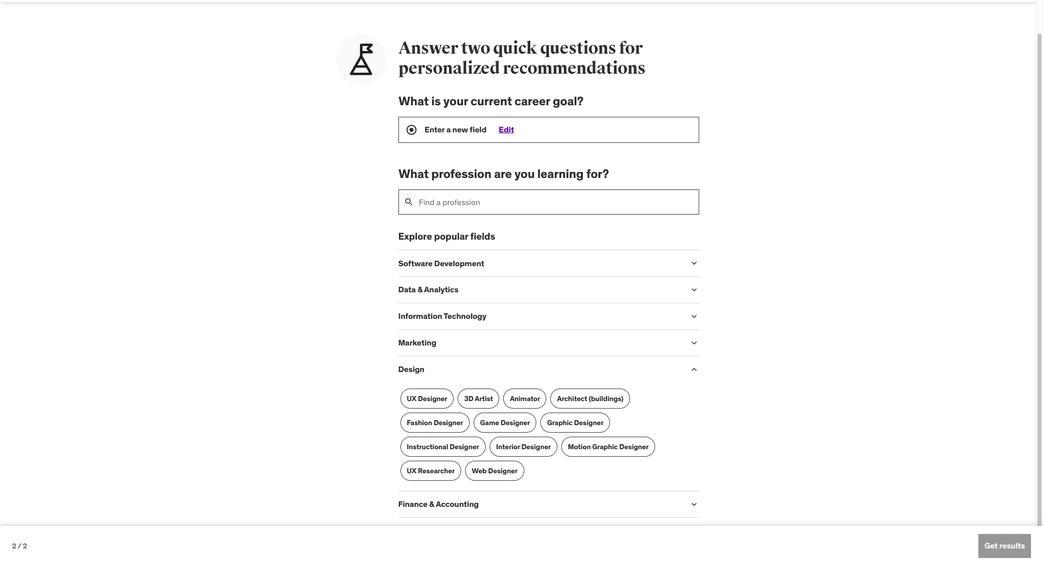 Task type: vqa. For each thing, say whether or not it's contained in the screenshot.
Office Productivity link
no



Task type: locate. For each thing, give the bounding box(es) containing it.
1 vertical spatial ux
[[407, 466, 417, 475]]

graphic designer button
[[541, 413, 610, 433]]

2 right /
[[23, 541, 27, 550]]

graphic designer
[[547, 418, 604, 427]]

4 small image from the top
[[689, 500, 699, 510]]

what up submit search "icon"
[[399, 166, 429, 181]]

personalized
[[399, 58, 500, 79]]

design button
[[399, 364, 681, 374]]

answer
[[399, 38, 458, 59]]

0 horizontal spatial graphic
[[547, 418, 573, 427]]

instructional designer button
[[401, 437, 486, 457]]

game designer
[[480, 418, 530, 427]]

2 / 2
[[12, 541, 27, 550]]

3d artist
[[465, 394, 493, 403]]

3d artist button
[[458, 389, 500, 409]]

0 horizontal spatial 2
[[12, 541, 16, 550]]

2 ux from the top
[[407, 466, 417, 475]]

motion graphic designer button
[[562, 437, 656, 457]]

designer inside instructional designer button
[[450, 442, 479, 451]]

fashion
[[407, 418, 433, 427]]

is
[[431, 93, 441, 109]]

1 vertical spatial &
[[430, 499, 435, 509]]

& right data in the bottom left of the page
[[418, 284, 423, 294]]

ux up fashion
[[407, 394, 417, 403]]

2 small image from the top
[[689, 312, 699, 322]]

& right finance
[[430, 499, 435, 509]]

1 small image from the top
[[689, 285, 699, 295]]

xcode
[[510, 293, 534, 303]]

1 ux from the top
[[407, 394, 417, 403]]

get results
[[985, 541, 1025, 551]]

designer inside web designer button
[[488, 466, 518, 475]]

1 horizontal spatial 2
[[23, 541, 27, 550]]

what
[[399, 93, 429, 109], [399, 166, 429, 181]]

interior
[[496, 442, 520, 451]]

field
[[470, 124, 487, 134]]

artist
[[475, 394, 493, 403]]

ux
[[407, 394, 417, 403], [407, 466, 417, 475]]

marketing button
[[399, 338, 681, 348]]

small image
[[689, 285, 699, 295], [689, 312, 699, 322], [689, 338, 699, 348], [689, 500, 699, 510]]

1 horizontal spatial &
[[430, 499, 435, 509]]

get
[[985, 541, 998, 551]]

designer for instructional designer
[[450, 442, 479, 451]]

swift link
[[328, 284, 454, 313]]

what profession are you learning for?
[[399, 166, 609, 181]]

1 vertical spatial graphic
[[593, 442, 618, 451]]

2 left /
[[12, 541, 16, 550]]

0 vertical spatial small image
[[689, 258, 699, 268]]

0 vertical spatial ux
[[407, 394, 417, 403]]

arkit
[[641, 293, 663, 303]]

2 small image from the top
[[689, 365, 699, 375]]

/
[[17, 541, 21, 550]]

data & analytics button
[[399, 284, 681, 295]]

profession
[[431, 166, 492, 181]]

small image for data & analytics
[[689, 285, 699, 295]]

Find a profession text field
[[419, 190, 699, 214]]

architect
[[557, 394, 588, 403]]

1 vertical spatial what
[[399, 166, 429, 181]]

data
[[399, 284, 416, 294]]

architect (buildings)
[[557, 394, 624, 403]]

& inside 'finance & accounting' 'dropdown button'
[[430, 499, 435, 509]]

ux researcher
[[407, 466, 455, 475]]

graphic right motion
[[593, 442, 618, 451]]

design
[[399, 364, 425, 374]]

designer inside ux designer button
[[418, 394, 448, 403]]

architect (buildings) button
[[551, 389, 630, 409]]

ux designer button
[[401, 389, 454, 409]]

development
[[435, 258, 485, 268]]

finance & accounting button
[[399, 499, 681, 509]]

2 what from the top
[[399, 166, 429, 181]]

submit search image
[[404, 197, 414, 207]]

&
[[418, 284, 423, 294], [430, 499, 435, 509]]

analytics
[[424, 284, 459, 294]]

designer inside graphic designer button
[[574, 418, 604, 427]]

designer
[[418, 394, 448, 403], [434, 418, 463, 427], [501, 418, 530, 427], [574, 418, 604, 427], [450, 442, 479, 451], [522, 442, 551, 451], [620, 442, 649, 451], [488, 466, 518, 475]]

designer for graphic designer
[[574, 418, 604, 427]]

small image
[[689, 258, 699, 268], [689, 365, 699, 375]]

0 vertical spatial &
[[418, 284, 423, 294]]

web designer
[[472, 466, 518, 475]]

you
[[515, 166, 535, 181]]

2
[[12, 541, 16, 550], [23, 541, 27, 550]]

1 vertical spatial small image
[[689, 365, 699, 375]]

small image for finance & accounting
[[689, 500, 699, 510]]

what left is
[[399, 93, 429, 109]]

explore
[[399, 230, 432, 242]]

small image for information technology
[[689, 312, 699, 322]]

graphic
[[547, 418, 573, 427], [593, 442, 618, 451]]

motion
[[568, 442, 591, 451]]

designer for fashion designer
[[434, 418, 463, 427]]

designer inside fashion designer button
[[434, 418, 463, 427]]

small image for marketing
[[689, 338, 699, 348]]

& inside data & analytics "dropdown button"
[[418, 284, 423, 294]]

small image for design
[[689, 365, 699, 375]]

researcher
[[418, 466, 455, 475]]

information technology
[[399, 311, 487, 321]]

designer inside interior designer button
[[522, 442, 551, 451]]

learning
[[537, 166, 584, 181]]

designer for game designer
[[501, 418, 530, 427]]

ux left "researcher"
[[407, 466, 417, 475]]

explore popular fields
[[399, 230, 496, 242]]

1 2 from the left
[[12, 541, 16, 550]]

for
[[619, 38, 643, 59]]

0 vertical spatial what
[[399, 93, 429, 109]]

graphic down architect
[[547, 418, 573, 427]]

designer inside game designer button
[[501, 418, 530, 427]]

finance
[[399, 499, 428, 509]]

0 horizontal spatial &
[[418, 284, 423, 294]]

0 vertical spatial graphic
[[547, 418, 573, 427]]

1 what from the top
[[399, 93, 429, 109]]

3 small image from the top
[[689, 338, 699, 348]]

recommendations
[[503, 58, 646, 79]]

sketching link
[[328, 252, 454, 280]]

ux designer
[[407, 394, 448, 403]]

results
[[1000, 541, 1025, 551]]

fashion designer button
[[401, 413, 470, 433]]

1 small image from the top
[[689, 258, 699, 268]]



Task type: describe. For each thing, give the bounding box(es) containing it.
designer for interior designer
[[522, 442, 551, 451]]

arkit link
[[589, 284, 715, 313]]

ux researcher button
[[401, 461, 462, 481]]

what is your current career goal?
[[399, 93, 584, 109]]

designer inside motion graphic designer button
[[620, 442, 649, 451]]

goal?
[[553, 93, 584, 109]]

information technology button
[[399, 311, 681, 321]]

information
[[399, 311, 443, 321]]

web designer button
[[466, 461, 524, 481]]

instructional
[[407, 442, 449, 451]]

new
[[452, 124, 468, 134]]

for?
[[586, 166, 609, 181]]

accounting
[[436, 499, 479, 509]]

& for accounting
[[430, 499, 435, 509]]

instructional designer
[[407, 442, 479, 451]]

xcode link
[[458, 284, 585, 313]]

quick
[[493, 38, 537, 59]]

motion graphic designer
[[568, 442, 649, 451]]

technology
[[444, 311, 487, 321]]

animator button
[[504, 389, 547, 409]]

swift
[[381, 293, 401, 303]]

finance & accounting
[[399, 499, 479, 509]]

small image for software development
[[689, 258, 699, 268]]

3d
[[465, 394, 474, 403]]

fashion designer
[[407, 418, 463, 427]]

two
[[461, 38, 490, 59]]

designer for web designer
[[488, 466, 518, 475]]

current
[[471, 93, 512, 109]]

enter
[[425, 124, 445, 134]]

1 horizontal spatial graphic
[[593, 442, 618, 451]]

questions
[[540, 38, 616, 59]]

get results button
[[979, 534, 1031, 558]]

are
[[494, 166, 512, 181]]

a
[[446, 124, 451, 134]]

answer two quick questions for personalized recommendations
[[399, 38, 646, 79]]

animator
[[510, 394, 540, 403]]

enter a new field
[[425, 124, 487, 134]]

data & analytics
[[399, 284, 459, 294]]

interior designer
[[496, 442, 551, 451]]

game designer button
[[474, 413, 537, 433]]

popular
[[434, 230, 469, 242]]

sketching
[[372, 261, 410, 271]]

marketing
[[399, 338, 437, 348]]

career
[[515, 93, 550, 109]]

designer for ux designer
[[418, 394, 448, 403]]

what for what profession are you learning for?
[[399, 166, 429, 181]]

what for what is your current career goal?
[[399, 93, 429, 109]]

web
[[472, 466, 487, 475]]

& for analytics
[[418, 284, 423, 294]]

software development
[[399, 258, 485, 268]]

game
[[480, 418, 499, 427]]

2 2 from the left
[[23, 541, 27, 550]]

ux for ux designer
[[407, 394, 417, 403]]

your
[[443, 93, 468, 109]]

edit button
[[499, 124, 514, 134]]

(buildings)
[[589, 394, 624, 403]]

interior designer button
[[490, 437, 558, 457]]

edit
[[499, 124, 514, 134]]

ux for ux researcher
[[407, 466, 417, 475]]

fields
[[471, 230, 496, 242]]

software development button
[[399, 258, 681, 268]]

software
[[399, 258, 433, 268]]



